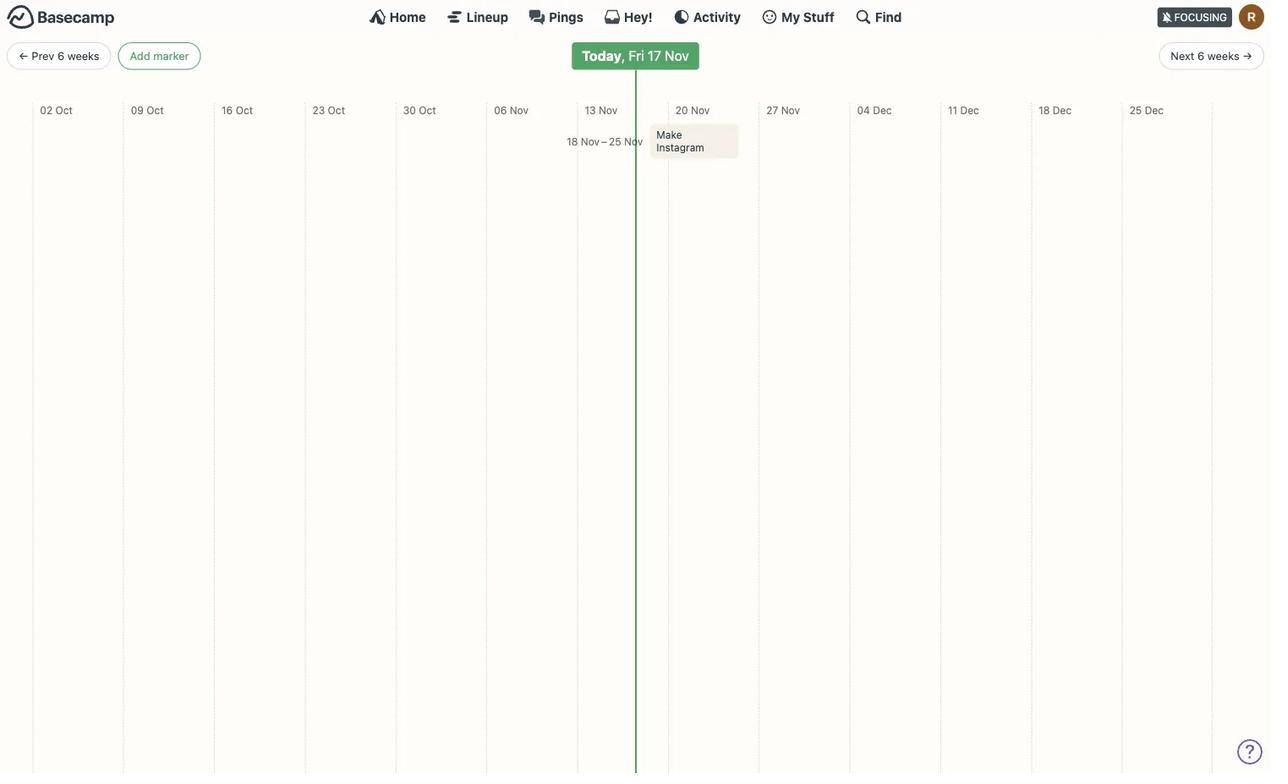 Task type: vqa. For each thing, say whether or not it's contained in the screenshot.
"sides"
no



Task type: describe. For each thing, give the bounding box(es) containing it.
pings button
[[529, 8, 584, 25]]

20 nov
[[676, 104, 710, 116]]

13 nov
[[585, 104, 618, 116]]

oct for 30 oct
[[419, 104, 436, 116]]

dec for 25 dec
[[1145, 104, 1164, 116]]

dec for 11 dec
[[960, 104, 979, 116]]

18 nov – 25 nov
[[567, 135, 643, 147]]

make
[[657, 129, 682, 141]]

30
[[403, 104, 416, 116]]

nov for 20
[[691, 104, 710, 116]]

11
[[948, 104, 957, 116]]

←
[[19, 49, 29, 62]]

make instagram link
[[650, 124, 739, 158]]

hey!
[[624, 9, 653, 24]]

lineup
[[467, 9, 508, 24]]

18 dec
[[1039, 104, 1072, 116]]

23 oct
[[312, 104, 345, 116]]

30 oct
[[403, 104, 436, 116]]

next 6 weeks →
[[1171, 49, 1253, 62]]

04
[[857, 104, 870, 116]]

nov for 13
[[599, 104, 618, 116]]

make instagram
[[657, 129, 704, 153]]

2 6 from the left
[[1198, 49, 1205, 62]]

0 vertical spatial 25
[[1130, 104, 1142, 116]]

home
[[390, 9, 426, 24]]

my stuff
[[782, 9, 835, 24]]

nov right –
[[624, 135, 643, 147]]

27 nov
[[766, 104, 800, 116]]

18 for 18 nov – 25 nov
[[567, 135, 578, 147]]

13
[[585, 104, 596, 116]]

dec for 18 dec
[[1053, 104, 1072, 116]]

oct for 16 oct
[[236, 104, 253, 116]]

add
[[130, 49, 150, 62]]

2 weeks from the left
[[1208, 49, 1240, 62]]

oct for 23 oct
[[328, 104, 345, 116]]

06
[[494, 104, 507, 116]]

prev
[[32, 49, 54, 62]]

02 oct
[[40, 104, 73, 116]]

1 6 from the left
[[57, 49, 64, 62]]

09
[[131, 104, 144, 116]]

16
[[222, 104, 233, 116]]

16 oct
[[222, 104, 253, 116]]

activity
[[693, 9, 741, 24]]

ruby image
[[1239, 4, 1264, 30]]

nov for 18
[[581, 135, 600, 147]]



Task type: locate. For each thing, give the bounding box(es) containing it.
oct right 09
[[147, 104, 164, 116]]

04 dec
[[857, 104, 892, 116]]

4 dec from the left
[[1145, 104, 1164, 116]]

→
[[1243, 49, 1253, 62]]

1 vertical spatial 18
[[567, 135, 578, 147]]

1 horizontal spatial 25
[[1130, 104, 1142, 116]]

18
[[1039, 104, 1050, 116], [567, 135, 578, 147]]

today
[[582, 48, 622, 64]]

1 horizontal spatial 6
[[1198, 49, 1205, 62]]

3 dec from the left
[[1053, 104, 1072, 116]]

main element
[[0, 0, 1271, 33]]

oct right '30'
[[419, 104, 436, 116]]

1 oct from the left
[[55, 104, 73, 116]]

nov for 06
[[510, 104, 529, 116]]

find
[[875, 9, 902, 24]]

my
[[782, 9, 800, 24]]

marker
[[153, 49, 189, 62]]

0 horizontal spatial weeks
[[67, 49, 99, 62]]

nov for 27
[[781, 104, 800, 116]]

nov left –
[[581, 135, 600, 147]]

activity link
[[673, 8, 741, 25]]

next
[[1171, 49, 1195, 62]]

dec for 04 dec
[[873, 104, 892, 116]]

0 horizontal spatial 18
[[567, 135, 578, 147]]

oct for 09 oct
[[147, 104, 164, 116]]

0 vertical spatial 18
[[1039, 104, 1050, 116]]

27
[[766, 104, 778, 116]]

25 right 18 dec in the top right of the page
[[1130, 104, 1142, 116]]

stuff
[[803, 9, 835, 24]]

25
[[1130, 104, 1142, 116], [609, 135, 621, 147]]

pings
[[549, 9, 584, 24]]

instagram
[[657, 141, 704, 153]]

nov right 27
[[781, 104, 800, 116]]

oct right 23
[[328, 104, 345, 116]]

weeks left → at the top right
[[1208, 49, 1240, 62]]

add marker link
[[118, 42, 201, 70]]

← prev 6 weeks
[[19, 49, 99, 62]]

02
[[40, 104, 53, 116]]

find button
[[855, 8, 902, 25]]

switch accounts image
[[7, 4, 115, 30]]

11 dec
[[948, 104, 979, 116]]

18 right 11 dec
[[1039, 104, 1050, 116]]

09 oct
[[131, 104, 164, 116]]

1 weeks from the left
[[67, 49, 99, 62]]

nov right 20
[[691, 104, 710, 116]]

6
[[57, 49, 64, 62], [1198, 49, 1205, 62]]

06 nov
[[494, 104, 529, 116]]

–
[[601, 135, 607, 147]]

focusing button
[[1158, 0, 1271, 33]]

add marker
[[130, 49, 189, 62]]

18 left –
[[567, 135, 578, 147]]

1 dec from the left
[[873, 104, 892, 116]]

5 oct from the left
[[419, 104, 436, 116]]

oct right 16
[[236, 104, 253, 116]]

hey! button
[[604, 8, 653, 25]]

weeks
[[67, 49, 99, 62], [1208, 49, 1240, 62]]

dec
[[873, 104, 892, 116], [960, 104, 979, 116], [1053, 104, 1072, 116], [1145, 104, 1164, 116]]

nov right 13
[[599, 104, 618, 116]]

oct
[[55, 104, 73, 116], [147, 104, 164, 116], [236, 104, 253, 116], [328, 104, 345, 116], [419, 104, 436, 116]]

2 dec from the left
[[960, 104, 979, 116]]

20
[[676, 104, 688, 116]]

23
[[312, 104, 325, 116]]

0 horizontal spatial 25
[[609, 135, 621, 147]]

6 right prev
[[57, 49, 64, 62]]

focusing
[[1175, 11, 1227, 23]]

1 vertical spatial 25
[[609, 135, 621, 147]]

6 right next
[[1198, 49, 1205, 62]]

25 right –
[[609, 135, 621, 147]]

0 horizontal spatial 6
[[57, 49, 64, 62]]

lineup link
[[446, 8, 508, 25]]

home link
[[369, 8, 426, 25]]

oct right 02
[[55, 104, 73, 116]]

2 oct from the left
[[147, 104, 164, 116]]

nov right the 06 at left top
[[510, 104, 529, 116]]

oct for 02 oct
[[55, 104, 73, 116]]

1 horizontal spatial weeks
[[1208, 49, 1240, 62]]

weeks right prev
[[67, 49, 99, 62]]

25 dec
[[1130, 104, 1164, 116]]

1 horizontal spatial 18
[[1039, 104, 1050, 116]]

my stuff button
[[761, 8, 835, 25]]

3 oct from the left
[[236, 104, 253, 116]]

nov
[[510, 104, 529, 116], [599, 104, 618, 116], [691, 104, 710, 116], [781, 104, 800, 116], [581, 135, 600, 147], [624, 135, 643, 147]]

4 oct from the left
[[328, 104, 345, 116]]

18 for 18 dec
[[1039, 104, 1050, 116]]



